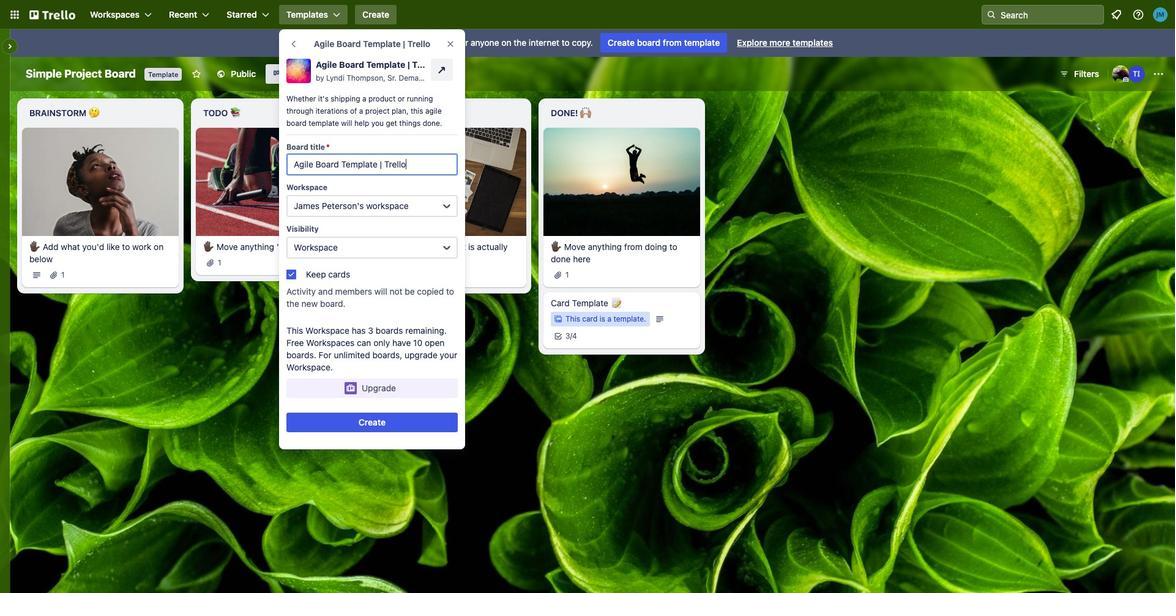 Task type: locate. For each thing, give the bounding box(es) containing it.
template inside "whether it's shipping a product or running through iterations of a project plan, this agile board template will help you get things done."
[[309, 119, 339, 128]]

✋🏿 move anything 'ready' here
[[203, 242, 324, 252]]

a left public
[[387, 37, 392, 48]]

template down iterations
[[309, 119, 339, 128]]

done
[[551, 254, 571, 264]]

move inside ✋🏿 move anything from doing to done here
[[564, 242, 586, 252]]

the down the activity
[[287, 299, 299, 309]]

recent
[[169, 9, 197, 20]]

None text field
[[287, 154, 458, 176]]

is up the "agile board template | trello" link
[[378, 37, 385, 48]]

3 anything from the left
[[588, 242, 622, 252]]

0 horizontal spatial the
[[287, 299, 299, 309]]

3 left 4
[[566, 332, 570, 341]]

0 vertical spatial from
[[663, 37, 682, 48]]

keep
[[306, 269, 326, 280]]

create for create board from template
[[608, 37, 635, 48]]

on
[[502, 37, 512, 48], [154, 242, 164, 252]]

todo
[[203, 108, 228, 118]]

3 ✋🏿 from the left
[[377, 242, 388, 252]]

anything inside ✋🏿 move anything that is actually started here
[[414, 242, 448, 252]]

will down the of
[[341, 119, 352, 128]]

1 vertical spatial board
[[287, 119, 307, 128]]

0 notifications image
[[1109, 7, 1124, 22]]

sm image
[[345, 37, 357, 50]]

here for ✋🏿 move anything that is actually started here
[[408, 254, 425, 264]]

explore more templates
[[737, 37, 833, 48]]

here right done
[[573, 254, 591, 264]]

to
[[562, 37, 570, 48], [122, 242, 130, 252], [670, 242, 678, 252], [446, 287, 454, 297]]

1 ✋🏿 from the left
[[29, 242, 40, 252]]

workspace up james
[[287, 183, 328, 192]]

✋🏿 move anything from doing to done here
[[551, 242, 678, 264]]

is right card
[[600, 314, 606, 324]]

anything for from
[[588, 242, 622, 252]]

template left "star or unstar board" icon
[[148, 70, 178, 78]]

move for ✋🏿 move anything that is actually started here
[[390, 242, 412, 252]]

done.
[[423, 119, 442, 128]]

is inside ✋🏿 move anything that is actually started here
[[468, 242, 475, 252]]

0 vertical spatial agile board template | trello
[[314, 39, 430, 49]]

0 vertical spatial create button
[[355, 5, 397, 24]]

🤔
[[89, 108, 100, 118]]

template
[[363, 39, 401, 49], [366, 59, 406, 70], [148, 70, 178, 78], [572, 298, 609, 308]]

2 horizontal spatial move
[[564, 242, 586, 252]]

1 vertical spatial create
[[608, 37, 635, 48]]

card template 📝
[[551, 298, 622, 308]]

✋🏿 inside ✋🏿 move anything from doing to done here
[[551, 242, 562, 252]]

1 horizontal spatial this
[[359, 37, 376, 48]]

0 vertical spatial |
[[403, 39, 405, 49]]

agile up it's
[[316, 59, 337, 70]]

boards
[[376, 326, 403, 336]]

1 anything from the left
[[240, 242, 274, 252]]

3 / 4
[[566, 332, 577, 341]]

a
[[387, 37, 392, 48], [362, 94, 366, 103], [359, 107, 363, 116], [608, 314, 612, 324]]

board right project
[[105, 67, 136, 80]]

/
[[570, 332, 572, 341]]

a down 📝
[[608, 314, 612, 324]]

to right doing
[[670, 242, 678, 252]]

trello left close popover image
[[408, 39, 430, 49]]

is right that
[[468, 242, 475, 252]]

open information menu image
[[1133, 9, 1145, 21]]

workspace
[[287, 183, 328, 192], [294, 242, 338, 253], [306, 326, 350, 336]]

agile board template | trello link
[[316, 59, 436, 71]]

✋🏿 for ✋🏿 move anything from doing to done here
[[551, 242, 562, 252]]

board down sm 'image'
[[339, 59, 364, 70]]

0 horizontal spatial move
[[217, 242, 238, 252]]

move inside ✋🏿 move anything 'ready' here link
[[217, 242, 238, 252]]

through
[[287, 107, 314, 116]]

template down public
[[366, 59, 406, 70]]

create right 'copy.'
[[608, 37, 635, 48]]

from inside create board from template link
[[663, 37, 682, 48]]

this for this is a public template for anyone on the internet to copy.
[[359, 37, 376, 48]]

1 vertical spatial workspace
[[294, 242, 338, 253]]

2 horizontal spatial this
[[566, 314, 580, 324]]

search image
[[987, 10, 997, 20]]

this card is a template.
[[566, 314, 646, 324]]

0 horizontal spatial anything
[[240, 242, 274, 252]]

to right copied
[[446, 287, 454, 297]]

1 vertical spatial agile
[[316, 59, 337, 70]]

1 horizontal spatial 3
[[566, 332, 570, 341]]

create up the "agile board template | trello" link
[[362, 9, 389, 20]]

this for this card is a template.
[[566, 314, 580, 324]]

agile board template | trello down sm 'image'
[[316, 59, 436, 70]]

here inside ✋🏿 move anything that is actually started here
[[408, 254, 425, 264]]

is
[[378, 37, 385, 48], [468, 242, 475, 252], [600, 314, 606, 324]]

from
[[663, 37, 682, 48], [624, 242, 643, 252]]

primary element
[[0, 0, 1176, 29]]

trello
[[408, 39, 430, 49], [412, 59, 436, 70]]

will
[[341, 119, 352, 128], [375, 287, 387, 297]]

✋🏿 inside ✋🏿 add what you'd like to work on below
[[29, 242, 40, 252]]

templates
[[286, 9, 328, 20]]

Search field
[[997, 6, 1104, 24]]

workspaces button
[[83, 5, 159, 24]]

workspaces inside this workspace has 3 boards remaining. free workspaces can only have 10 open boards. for unlimited boards, upgrade your workspace.
[[306, 338, 355, 348]]

| up the "agile board template | trello" link
[[403, 39, 405, 49]]

this
[[359, 37, 376, 48], [566, 314, 580, 324], [287, 326, 303, 336]]

2 horizontal spatial anything
[[588, 242, 622, 252]]

jeremy miller (jeremymiller198) image
[[1153, 7, 1168, 22]]

will inside "whether it's shipping a product or running through iterations of a project plan, this agile board template will help you get things done."
[[341, 119, 352, 128]]

0 vertical spatial board
[[637, 37, 661, 48]]

agile
[[425, 107, 442, 116]]

DOING ⚙️ text field
[[370, 103, 527, 123]]

0 vertical spatial will
[[341, 119, 352, 128]]

0 vertical spatial trello
[[408, 39, 430, 49]]

anything for 'ready'
[[240, 242, 274, 252]]

1 down done
[[566, 270, 569, 280]]

1 vertical spatial create button
[[287, 413, 458, 433]]

this inside this workspace has 3 boards remaining. free workspaces can only have 10 open boards. for unlimited boards, upgrade your workspace.
[[287, 326, 303, 336]]

to inside ✋🏿 move anything from doing to done here
[[670, 242, 678, 252]]

on for anyone
[[502, 37, 512, 48]]

0 horizontal spatial will
[[341, 119, 352, 128]]

📝
[[611, 298, 622, 308]]

templates
[[793, 37, 833, 48]]

1 vertical spatial will
[[375, 287, 387, 297]]

| down public
[[408, 59, 410, 70]]

1 vertical spatial workspaces
[[306, 338, 355, 348]]

james
[[294, 201, 320, 211]]

0 vertical spatial on
[[502, 37, 512, 48]]

1 vertical spatial from
[[624, 242, 643, 252]]

✋🏿 move anything from doing to done here link
[[551, 241, 693, 266]]

⚙️
[[407, 108, 418, 118]]

template left "explore" at the top right of page
[[684, 37, 720, 48]]

3 inside this workspace has 3 boards remaining. free workspaces can only have 10 open boards. for unlimited boards, upgrade your workspace.
[[368, 326, 373, 336]]

on right work
[[154, 242, 164, 252]]

starred button
[[219, 5, 277, 24]]

anything left 'ready'
[[240, 242, 274, 252]]

1 horizontal spatial on
[[502, 37, 512, 48]]

1 horizontal spatial board
[[637, 37, 661, 48]]

0 horizontal spatial workspaces
[[90, 9, 140, 20]]

here right 'started'
[[408, 254, 425, 264]]

it's
[[318, 94, 329, 103]]

BRAINSTORM 🤔 text field
[[22, 103, 179, 123]]

1 horizontal spatial anything
[[414, 242, 448, 252]]

✋🏿 inside ✋🏿 move anything that is actually started here
[[377, 242, 388, 252]]

workspace up 'for'
[[306, 326, 350, 336]]

workspace inside this workspace has 3 boards remaining. free workspaces can only have 10 open boards. for unlimited boards, upgrade your workspace.
[[306, 326, 350, 336]]

anything inside ✋🏿 move anything 'ready' here link
[[240, 242, 274, 252]]

✋🏿 add what you'd like to work on below link
[[29, 241, 171, 266]]

this is a public template for anyone on the internet to copy.
[[359, 37, 593, 48]]

this up free
[[287, 326, 303, 336]]

1 vertical spatial on
[[154, 242, 164, 252]]

anything inside ✋🏿 move anything from doing to done here
[[588, 242, 622, 252]]

1 vertical spatial the
[[287, 299, 299, 309]]

1 horizontal spatial from
[[663, 37, 682, 48]]

1 vertical spatial this
[[566, 314, 580, 324]]

0 horizontal spatial 1
[[61, 270, 65, 280]]

2 vertical spatial is
[[600, 314, 606, 324]]

template left for
[[421, 37, 455, 48]]

open
[[425, 338, 445, 348]]

upgrade
[[405, 350, 438, 361]]

for
[[458, 37, 469, 48]]

shipping
[[331, 94, 360, 103]]

create button up sm 'image'
[[355, 5, 397, 24]]

DONE! 🙌🏽 text field
[[544, 103, 700, 123]]

show menu image
[[1153, 68, 1165, 80]]

0 vertical spatial workspaces
[[90, 9, 140, 20]]

agile left sm 'image'
[[314, 39, 335, 49]]

2 vertical spatial create
[[359, 418, 386, 428]]

0 horizontal spatial this
[[287, 326, 303, 336]]

the left internet
[[514, 37, 527, 48]]

to inside ✋🏿 add what you'd like to work on below
[[122, 242, 130, 252]]

return to previous screen image
[[289, 39, 299, 49]]

1 horizontal spatial is
[[468, 242, 475, 252]]

3 right has
[[368, 326, 373, 336]]

2 horizontal spatial 1
[[566, 270, 569, 280]]

the inside activity and members will not be copied to the new board.
[[287, 299, 299, 309]]

3 move from the left
[[564, 242, 586, 252]]

a left product
[[362, 94, 366, 103]]

create board from template
[[608, 37, 720, 48]]

0 horizontal spatial board
[[287, 119, 307, 128]]

create inside primary element
[[362, 9, 389, 20]]

0 vertical spatial this
[[359, 37, 376, 48]]

1 horizontal spatial move
[[390, 242, 412, 252]]

only
[[374, 338, 390, 348]]

1 horizontal spatial 1
[[218, 258, 221, 267]]

board up whether
[[287, 69, 311, 79]]

0 horizontal spatial template
[[309, 119, 339, 128]]

0 vertical spatial is
[[378, 37, 385, 48]]

0 vertical spatial agile
[[314, 39, 335, 49]]

1 horizontal spatial here
[[408, 254, 425, 264]]

brainstorm
[[29, 108, 86, 118]]

0 horizontal spatial 3
[[368, 326, 373, 336]]

create button inside primary element
[[355, 5, 397, 24]]

2 vertical spatial workspace
[[306, 326, 350, 336]]

this left card
[[566, 314, 580, 324]]

public button
[[209, 64, 263, 84]]

anything for that
[[414, 242, 448, 252]]

0 vertical spatial the
[[514, 37, 527, 48]]

started
[[377, 254, 405, 264]]

this right sm 'image'
[[359, 37, 376, 48]]

board title *
[[287, 143, 330, 152]]

board up the "agile board template | trello" link
[[337, 39, 361, 49]]

1 horizontal spatial workspaces
[[306, 338, 355, 348]]

*
[[326, 143, 330, 152]]

2 horizontal spatial is
[[600, 314, 606, 324]]

doing ⚙️
[[377, 108, 418, 118]]

2 horizontal spatial template
[[684, 37, 720, 48]]

'ready'
[[277, 242, 304, 252]]

done!
[[551, 108, 578, 118]]

workspaces inside popup button
[[90, 9, 140, 20]]

here down visibility
[[306, 242, 324, 252]]

2 horizontal spatial here
[[573, 254, 591, 264]]

✋🏿 move anything that is actually started here link
[[377, 241, 519, 266]]

template
[[421, 37, 455, 48], [684, 37, 720, 48], [309, 119, 339, 128]]

on inside ✋🏿 add what you'd like to work on below
[[154, 242, 164, 252]]

2 ✋🏿 from the left
[[203, 242, 214, 252]]

more
[[770, 37, 791, 48]]

anything left that
[[414, 242, 448, 252]]

help
[[354, 119, 369, 128]]

1 horizontal spatial |
[[408, 59, 410, 70]]

have
[[392, 338, 411, 348]]

4 ✋🏿 from the left
[[551, 242, 562, 252]]

move for ✋🏿 move anything from doing to done here
[[564, 242, 586, 252]]

1 horizontal spatial will
[[375, 287, 387, 297]]

0 horizontal spatial on
[[154, 242, 164, 252]]

move
[[217, 242, 238, 252], [390, 242, 412, 252], [564, 242, 586, 252]]

1 vertical spatial |
[[408, 59, 410, 70]]

1 horizontal spatial the
[[514, 37, 527, 48]]

on right anyone
[[502, 37, 512, 48]]

boards.
[[287, 350, 316, 361]]

anything
[[240, 242, 274, 252], [414, 242, 448, 252], [588, 242, 622, 252]]

2 vertical spatial this
[[287, 326, 303, 336]]

here inside ✋🏿 move anything from doing to done here
[[573, 254, 591, 264]]

0 horizontal spatial from
[[624, 242, 643, 252]]

from inside ✋🏿 move anything from doing to done here
[[624, 242, 643, 252]]

2 anything from the left
[[414, 242, 448, 252]]

here
[[306, 242, 324, 252], [408, 254, 425, 264], [573, 254, 591, 264]]

plan,
[[392, 107, 409, 116]]

1 vertical spatial is
[[468, 242, 475, 252]]

create
[[362, 9, 389, 20], [608, 37, 635, 48], [359, 418, 386, 428]]

move inside ✋🏿 move anything that is actually started here
[[390, 242, 412, 252]]

to left 'copy.'
[[562, 37, 570, 48]]

workspace down visibility
[[294, 242, 338, 253]]

create button down upgrade button in the bottom of the page
[[287, 413, 458, 433]]

trello down public
[[412, 59, 436, 70]]

will left not
[[375, 287, 387, 297]]

0 horizontal spatial is
[[378, 37, 385, 48]]

to right like in the left top of the page
[[122, 242, 130, 252]]

1 down ✋🏿 move anything 'ready' here
[[218, 258, 221, 267]]

2 move from the left
[[390, 242, 412, 252]]

agile board template | trello up the "agile board template | trello" link
[[314, 39, 430, 49]]

anything left doing
[[588, 242, 622, 252]]

doing
[[645, 242, 667, 252]]

has
[[352, 326, 366, 336]]

0 vertical spatial create
[[362, 9, 389, 20]]

1 down what
[[61, 270, 65, 280]]

customize views image
[[324, 68, 336, 80]]

project
[[64, 67, 102, 80]]

1 move from the left
[[217, 242, 238, 252]]

create down upgrade button in the bottom of the page
[[359, 418, 386, 428]]



Task type: vqa. For each thing, say whether or not it's contained in the screenshot.
"Agile" to the bottom
yes



Task type: describe. For each thing, give the bounding box(es) containing it.
explore
[[737, 37, 768, 48]]

activity and members will not be copied to the new board.
[[287, 287, 454, 309]]

for
[[319, 350, 332, 361]]

doing
[[377, 108, 405, 118]]

template.
[[614, 314, 646, 324]]

a right the of
[[359, 107, 363, 116]]

keep cards
[[306, 269, 350, 280]]

workspace
[[366, 201, 409, 211]]

activity
[[287, 287, 316, 297]]

free
[[287, 338, 304, 348]]

recent button
[[162, 5, 217, 24]]

board inside simple project board text box
[[105, 67, 136, 80]]

below
[[29, 254, 53, 264]]

you'd
[[82, 242, 104, 252]]

close popover image
[[446, 39, 456, 49]]

this member is an admin of this board. image
[[1123, 77, 1129, 83]]

here for ✋🏿 move anything from doing to done here
[[573, 254, 591, 264]]

cards
[[328, 269, 350, 280]]

that
[[450, 242, 466, 252]]

TODO 📚 text field
[[196, 103, 353, 123]]

and
[[318, 287, 333, 297]]

star or unstar board image
[[192, 69, 202, 79]]

board inside the "agile board template | trello" link
[[339, 59, 364, 70]]

you
[[371, 119, 384, 128]]

simple
[[26, 67, 62, 80]]

starred
[[227, 9, 257, 20]]

get
[[386, 119, 397, 128]]

to inside activity and members will not be copied to the new board.
[[446, 287, 454, 297]]

0 horizontal spatial here
[[306, 242, 324, 252]]

on for work
[[154, 242, 164, 252]]

dmugisha (dmugisha) image
[[1112, 66, 1130, 83]]

public
[[231, 69, 256, 79]]

4
[[572, 332, 577, 341]]

1 for ✋🏿 move anything 'ready' here
[[218, 258, 221, 267]]

iterations
[[316, 107, 348, 116]]

or
[[398, 94, 405, 103]]

✋🏿 for ✋🏿 move anything 'ready' here
[[203, 242, 214, 252]]

the for internet
[[514, 37, 527, 48]]

work
[[132, 242, 151, 252]]

create board from template link
[[601, 33, 727, 53]]

📚
[[230, 108, 241, 118]]

simple project board
[[26, 67, 136, 80]]

agile inside the "agile board template | trello" link
[[316, 59, 337, 70]]

0 horizontal spatial |
[[403, 39, 405, 49]]

templates button
[[279, 5, 348, 24]]

public
[[394, 37, 418, 48]]

filters
[[1075, 69, 1100, 79]]

Board name text field
[[20, 64, 142, 84]]

card
[[582, 314, 598, 324]]

✋🏿 move anything 'ready' here link
[[203, 241, 345, 253]]

copy.
[[572, 37, 593, 48]]

card
[[551, 298, 570, 308]]

0 vertical spatial workspace
[[287, 183, 328, 192]]

10
[[413, 338, 423, 348]]

1 vertical spatial trello
[[412, 59, 436, 70]]

your
[[440, 350, 457, 361]]

create for the bottommost "create" button
[[359, 418, 386, 428]]

the for new
[[287, 299, 299, 309]]

template up the "agile board template | trello" link
[[363, 39, 401, 49]]

add
[[43, 242, 59, 252]]

board link
[[266, 64, 318, 84]]

actually
[[477, 242, 508, 252]]

copied
[[417, 287, 444, 297]]

will inside activity and members will not be copied to the new board.
[[375, 287, 387, 297]]

done! 🙌🏽
[[551, 108, 591, 118]]

upgrade
[[362, 383, 396, 394]]

whether
[[287, 94, 316, 103]]

template up card
[[572, 298, 609, 308]]

boards,
[[373, 350, 402, 361]]

unlimited
[[334, 350, 370, 361]]

like
[[107, 242, 120, 252]]

✋🏿 for ✋🏿 move anything that is actually started here
[[377, 242, 388, 252]]

what
[[61, 242, 80, 252]]

1 for ✋🏿 move anything from doing to done here
[[566, 270, 569, 280]]

board.
[[320, 299, 346, 309]]

peterson's
[[322, 201, 364, 211]]

workspace.
[[287, 362, 333, 373]]

move for ✋🏿 move anything 'ready' here
[[217, 242, 238, 252]]

remaining.
[[406, 326, 447, 336]]

1 horizontal spatial template
[[421, 37, 455, 48]]

✋🏿 move anything that is actually started here
[[377, 242, 508, 264]]

james peterson's workspace
[[294, 201, 409, 211]]

be
[[405, 287, 415, 297]]

filters button
[[1056, 64, 1103, 84]]

✋🏿 for ✋🏿 add what you'd like to work on below
[[29, 242, 40, 252]]

back to home image
[[29, 5, 75, 24]]

this
[[411, 107, 423, 116]]

board left title at top left
[[287, 143, 308, 152]]

not
[[390, 287, 403, 297]]

1 vertical spatial agile board template | trello
[[316, 59, 436, 70]]

members
[[335, 287, 372, 297]]

card template 📝 link
[[551, 297, 693, 310]]

of
[[350, 107, 357, 116]]

things
[[399, 119, 421, 128]]

this workspace has 3 boards remaining. free workspaces can only have 10 open boards. for unlimited boards, upgrade your workspace.
[[287, 326, 457, 373]]

🙌🏽
[[580, 108, 591, 118]]

internet
[[529, 37, 560, 48]]

board inside board link
[[287, 69, 311, 79]]

todo 📚
[[203, 108, 241, 118]]

board inside "whether it's shipping a product or running through iterations of a project plan, this agile board template will help you get things done."
[[287, 119, 307, 128]]

whether it's shipping a product or running through iterations of a project plan, this agile board template will help you get things done.
[[287, 94, 442, 128]]

brainstorm 🤔
[[29, 108, 100, 118]]

can
[[357, 338, 371, 348]]

✋🏿 add what you'd like to work on below
[[29, 242, 164, 264]]

trello inspiration (inspiringtaco) image
[[1128, 66, 1146, 83]]



